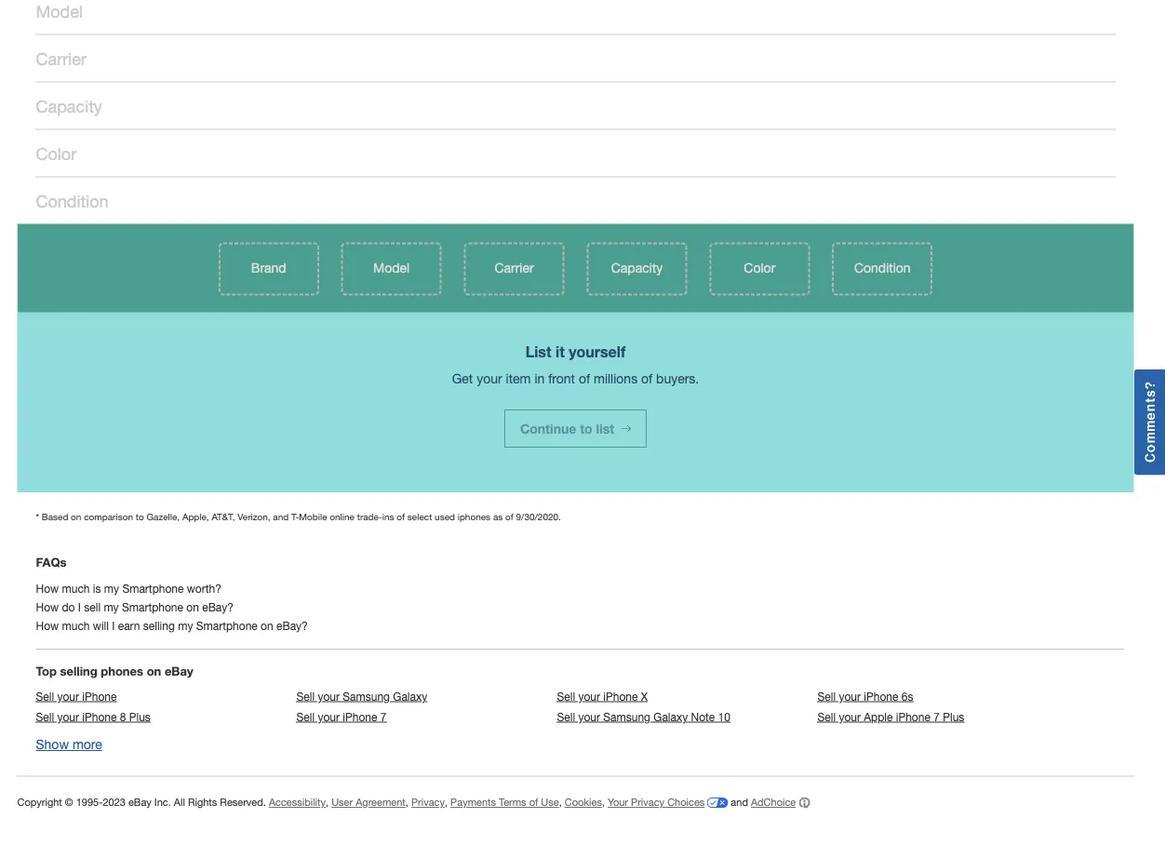 Task type: vqa. For each thing, say whether or not it's contained in the screenshot.
the middle HELP
no



Task type: locate. For each thing, give the bounding box(es) containing it.
copyright © 1995-2023 ebay inc. all rights reserved. accessibility , user agreement , privacy , payments terms of use , cookies , your privacy choices
[[17, 797, 705, 809]]

my right sell
[[104, 601, 119, 614]]

sell for sell your iphone 6s sell your iphone 8 plus
[[818, 690, 836, 703]]

front
[[549, 370, 575, 386]]

iphone down top selling phones on ebay
[[82, 690, 117, 703]]

1 vertical spatial ebay
[[128, 797, 152, 809]]

2 7 from the left
[[934, 711, 940, 724]]

ebay up sell your iphone link
[[165, 664, 193, 679]]

samsung for sell your samsung galaxy note 10
[[604, 711, 651, 724]]

copyright
[[17, 797, 62, 809]]

of
[[579, 370, 590, 386], [642, 370, 653, 386], [397, 511, 405, 522], [506, 511, 514, 522], [530, 797, 538, 809]]

,
[[326, 797, 329, 809], [406, 797, 409, 809], [445, 797, 448, 809], [559, 797, 562, 809], [602, 797, 605, 809]]

plus right 8
[[129, 711, 151, 724]]

and left 't-'
[[273, 511, 289, 522]]

0 horizontal spatial galaxy
[[393, 690, 428, 703]]

how left do
[[36, 601, 59, 614]]

sell up sell your iphone 7
[[297, 690, 315, 703]]

, left payments
[[445, 797, 448, 809]]

your down sell your iphone x
[[579, 711, 601, 724]]

your privacy choices link
[[608, 797, 728, 809]]

sell up sell your apple iphone 7 plus
[[818, 690, 836, 703]]

item
[[506, 370, 531, 386]]

0 vertical spatial color
[[36, 144, 77, 163]]

your up sell your iphone 7
[[318, 690, 340, 703]]

plus down sell your iphone 6s link
[[943, 711, 965, 724]]

0 vertical spatial carrier
[[36, 49, 86, 68]]

your for sell your iphone 6s sell your iphone 8 plus
[[839, 690, 861, 703]]

and
[[273, 511, 289, 522], [731, 797, 749, 809]]

your left apple
[[839, 711, 861, 724]]

based
[[42, 511, 68, 522]]

user agreement link
[[332, 797, 406, 809]]

and left adchoice
[[731, 797, 749, 809]]

0 vertical spatial model
[[36, 1, 83, 21]]

galaxy up sell your iphone 7 link
[[393, 690, 428, 703]]

1 privacy from the left
[[412, 797, 445, 809]]

t-
[[291, 511, 299, 522]]

carrier
[[36, 49, 86, 68], [495, 260, 534, 275]]

my
[[104, 582, 119, 595], [104, 601, 119, 614], [178, 619, 193, 632]]

accessibility
[[269, 797, 326, 809]]

smartphone
[[122, 582, 184, 595], [122, 601, 183, 614], [196, 619, 258, 632]]

my down worth?
[[178, 619, 193, 632]]

0 vertical spatial ebay
[[165, 664, 193, 679]]

galaxy for sell your samsung galaxy note 10
[[654, 711, 688, 724]]

how
[[36, 582, 59, 595], [36, 601, 59, 614], [36, 619, 59, 632]]

1 vertical spatial carrier
[[495, 260, 534, 275]]

plus inside the sell your apple iphone 7 plus link
[[943, 711, 965, 724]]

sell for sell your apple iphone 7 plus
[[818, 711, 836, 724]]

your down sell your samsung galaxy
[[318, 711, 340, 724]]

smartphone down worth?
[[196, 619, 258, 632]]

your up sell your apple iphone 7 plus
[[839, 690, 861, 703]]

0 horizontal spatial 7
[[381, 711, 387, 724]]

privacy right your
[[631, 797, 665, 809]]

1 vertical spatial galaxy
[[654, 711, 688, 724]]

smartphone up the how much will i earn selling my smartphone on ebay? 'link'
[[122, 601, 183, 614]]

, left user
[[326, 797, 329, 809]]

iphone left 8
[[82, 711, 117, 724]]

, left cookies at the bottom of the page
[[559, 797, 562, 809]]

0 vertical spatial selling
[[143, 619, 175, 632]]

iphone
[[82, 690, 117, 703], [604, 690, 638, 703], [864, 690, 899, 703], [82, 711, 117, 724], [343, 711, 378, 724], [896, 711, 931, 724]]

get
[[452, 370, 473, 386]]

sell
[[36, 690, 54, 703], [297, 690, 315, 703], [557, 690, 576, 703], [818, 690, 836, 703], [36, 711, 54, 724], [297, 711, 315, 724], [557, 711, 576, 724], [818, 711, 836, 724]]

1 horizontal spatial to
[[580, 421, 593, 436]]

sell for sell your iphone
[[36, 690, 54, 703]]

1 vertical spatial capacity
[[612, 260, 663, 275]]

much up do
[[62, 582, 90, 595]]

cookies
[[565, 797, 602, 809]]

sell your iphone 7
[[297, 711, 387, 724]]

, left your
[[602, 797, 605, 809]]

1 horizontal spatial model
[[373, 260, 410, 275]]

0 vertical spatial how
[[36, 582, 59, 595]]

sell down sell your samsung galaxy
[[297, 711, 315, 724]]

1 horizontal spatial galaxy
[[654, 711, 688, 724]]

iphone down sell your samsung galaxy
[[343, 711, 378, 724]]

sell for sell your iphone x
[[557, 690, 576, 703]]

1 vertical spatial ebay?
[[277, 619, 308, 632]]

agreement
[[356, 797, 406, 809]]

selling
[[143, 619, 175, 632], [60, 664, 97, 679]]

sell down top
[[36, 690, 54, 703]]

it
[[556, 343, 565, 360]]

of right ins
[[397, 511, 405, 522]]

0 horizontal spatial i
[[78, 601, 81, 614]]

your left "x"
[[579, 690, 601, 703]]

0 vertical spatial and
[[273, 511, 289, 522]]

top
[[36, 664, 57, 679]]

your for sell your apple iphone 7 plus
[[839, 711, 861, 724]]

0 horizontal spatial samsung
[[343, 690, 390, 703]]

faqs
[[36, 555, 67, 570]]

0 horizontal spatial ebay
[[128, 797, 152, 809]]

to left gazelle,
[[136, 511, 144, 522]]

1 horizontal spatial 7
[[934, 711, 940, 724]]

2 vertical spatial how
[[36, 619, 59, 632]]

ebay for on
[[165, 664, 193, 679]]

how much is my smartphone worth? how do i sell my smartphone on ebay? how much will i earn selling my smartphone on ebay?
[[36, 582, 308, 632]]

plus
[[129, 711, 151, 724], [943, 711, 965, 724]]

in
[[535, 370, 545, 386]]

1 vertical spatial how
[[36, 601, 59, 614]]

0 horizontal spatial plus
[[129, 711, 151, 724]]

iphones
[[458, 511, 491, 522]]

list it yourself
[[526, 343, 626, 360]]

adchoice
[[751, 797, 796, 809]]

apple
[[864, 711, 893, 724]]

7 down sell your iphone 6s link
[[934, 711, 940, 724]]

your right "get"
[[477, 370, 503, 386]]

of left buyers.
[[642, 370, 653, 386]]

i right will
[[112, 619, 115, 632]]

your for get your item in front of millions of buyers.
[[477, 370, 503, 386]]

iphone for sell your iphone x
[[604, 690, 638, 703]]

how up top
[[36, 619, 59, 632]]

at&t,
[[212, 511, 235, 522]]

1 horizontal spatial capacity
[[612, 260, 663, 275]]

2 privacy from the left
[[631, 797, 665, 809]]

0 vertical spatial condition
[[36, 191, 108, 211]]

0 vertical spatial much
[[62, 582, 90, 595]]

use
[[541, 797, 559, 809]]

i right do
[[78, 601, 81, 614]]

0 horizontal spatial privacy
[[412, 797, 445, 809]]

as
[[493, 511, 503, 522]]

sell down sell your iphone x
[[557, 711, 576, 724]]

sell left "x"
[[557, 690, 576, 703]]

samsung for sell your samsung galaxy
[[343, 690, 390, 703]]

0 vertical spatial i
[[78, 601, 81, 614]]

of right as
[[506, 511, 514, 522]]

1 horizontal spatial ebay?
[[277, 619, 308, 632]]

privacy
[[412, 797, 445, 809], [631, 797, 665, 809]]

2 vertical spatial my
[[178, 619, 193, 632]]

to
[[580, 421, 593, 436], [136, 511, 144, 522]]

0 vertical spatial samsung
[[343, 690, 390, 703]]

0 vertical spatial galaxy
[[393, 690, 428, 703]]

model
[[36, 1, 83, 21], [373, 260, 410, 275]]

how much will i earn selling my smartphone on ebay? link
[[36, 619, 308, 632]]

0 vertical spatial my
[[104, 582, 119, 595]]

1 horizontal spatial condition
[[855, 260, 911, 275]]

0 horizontal spatial carrier
[[36, 49, 86, 68]]

, left privacy link
[[406, 797, 409, 809]]

0 vertical spatial capacity
[[36, 96, 102, 116]]

samsung up sell your iphone 7
[[343, 690, 390, 703]]

to left list
[[580, 421, 593, 436]]

x
[[641, 690, 648, 703]]

color
[[36, 144, 77, 163], [744, 260, 776, 275]]

1 horizontal spatial privacy
[[631, 797, 665, 809]]

selling inside how much is my smartphone worth? how do i sell my smartphone on ebay? how much will i earn selling my smartphone on ebay?
[[143, 619, 175, 632]]

i
[[78, 601, 81, 614], [112, 619, 115, 632]]

0 horizontal spatial ebay?
[[202, 601, 234, 614]]

sell your apple iphone 7 plus link
[[818, 711, 1079, 729]]

1 vertical spatial samsung
[[604, 711, 651, 724]]

sell left apple
[[818, 711, 836, 724]]

on
[[71, 511, 81, 522], [187, 601, 199, 614], [261, 619, 273, 632], [147, 664, 161, 679]]

ebay?
[[202, 601, 234, 614], [277, 619, 308, 632]]

1 vertical spatial much
[[62, 619, 90, 632]]

sell up show
[[36, 711, 54, 724]]

1 vertical spatial model
[[373, 260, 410, 275]]

selling up sell your iphone
[[60, 664, 97, 679]]

how do i sell my smartphone on ebay? link
[[36, 601, 234, 614]]

and adchoice
[[728, 797, 796, 809]]

my right is
[[104, 582, 119, 595]]

terms
[[499, 797, 527, 809]]

1 horizontal spatial plus
[[943, 711, 965, 724]]

privacy left payments
[[412, 797, 445, 809]]

note
[[691, 711, 715, 724]]

iphone up apple
[[864, 690, 899, 703]]

1 horizontal spatial i
[[112, 619, 115, 632]]

ebay
[[165, 664, 193, 679], [128, 797, 152, 809]]

1 vertical spatial selling
[[60, 664, 97, 679]]

ebay left inc. at left bottom
[[128, 797, 152, 809]]

©
[[65, 797, 73, 809]]

1 how from the top
[[36, 582, 59, 595]]

iphone left "x"
[[604, 690, 638, 703]]

of left use
[[530, 797, 538, 809]]

7 down sell your samsung galaxy
[[381, 711, 387, 724]]

1 much from the top
[[62, 582, 90, 595]]

how down faqs
[[36, 582, 59, 595]]

galaxy
[[393, 690, 428, 703], [654, 711, 688, 724]]

7
[[381, 711, 387, 724], [934, 711, 940, 724]]

reserved.
[[220, 797, 266, 809]]

much down do
[[62, 619, 90, 632]]

accessibility link
[[269, 797, 326, 809]]

payments terms of use link
[[451, 797, 559, 809]]

1 plus from the left
[[129, 711, 151, 724]]

3 , from the left
[[445, 797, 448, 809]]

1995-
[[76, 797, 103, 809]]

1 horizontal spatial color
[[744, 260, 776, 275]]

selling right earn on the left bottom of page
[[143, 619, 175, 632]]

sell your iphone 6s sell your iphone 8 plus
[[36, 690, 914, 724]]

galaxy down sell your iphone x link
[[654, 711, 688, 724]]

1 horizontal spatial ebay
[[165, 664, 193, 679]]

1 7 from the left
[[381, 711, 387, 724]]

continue to list
[[520, 421, 618, 436]]

your up show more
[[57, 690, 79, 703]]

smartphone up how do i sell my smartphone on ebay? link
[[122, 582, 184, 595]]

2 plus from the left
[[943, 711, 965, 724]]

1 vertical spatial to
[[136, 511, 144, 522]]

1 horizontal spatial and
[[731, 797, 749, 809]]

1 horizontal spatial selling
[[143, 619, 175, 632]]

0 vertical spatial to
[[580, 421, 593, 436]]

sell your iphone link
[[36, 690, 297, 709]]

samsung
[[343, 690, 390, 703], [604, 711, 651, 724]]

1 horizontal spatial samsung
[[604, 711, 651, 724]]

samsung down "x"
[[604, 711, 651, 724]]

2 vertical spatial smartphone
[[196, 619, 258, 632]]



Task type: describe. For each thing, give the bounding box(es) containing it.
phones
[[101, 664, 143, 679]]

1 , from the left
[[326, 797, 329, 809]]

all
[[174, 797, 185, 809]]

0 horizontal spatial condition
[[36, 191, 108, 211]]

sell your iphone 6s link
[[818, 690, 1079, 709]]

inc.
[[154, 797, 171, 809]]

2 how from the top
[[36, 601, 59, 614]]

1 horizontal spatial carrier
[[495, 260, 534, 275]]

iphone for sell your iphone
[[82, 690, 117, 703]]

earn
[[118, 619, 140, 632]]

top selling phones on ebay
[[36, 664, 193, 679]]

0 horizontal spatial to
[[136, 511, 144, 522]]

online
[[330, 511, 355, 522]]

adchoice link
[[751, 796, 810, 810]]

ins
[[383, 511, 394, 522]]

sell your iphone x link
[[557, 690, 818, 709]]

choices
[[668, 797, 705, 809]]

* based on comparison to gazelle, apple, at&t, verizon, and t-mobile online trade-ins of select used iphones as of 9/30/2020.
[[36, 511, 561, 522]]

of right the front
[[579, 370, 590, 386]]

iphone for sell your iphone 7
[[343, 711, 378, 724]]

sell for sell your iphone 7
[[297, 711, 315, 724]]

payments
[[451, 797, 496, 809]]

verizon,
[[238, 511, 271, 522]]

sell your apple iphone 7 plus
[[818, 711, 965, 724]]

5 , from the left
[[602, 797, 605, 809]]

cookies link
[[565, 797, 602, 809]]

sell your samsung galaxy
[[297, 690, 428, 703]]

8
[[120, 711, 126, 724]]

4 , from the left
[[559, 797, 562, 809]]

1 vertical spatial i
[[112, 619, 115, 632]]

your down sell your iphone
[[57, 711, 79, 724]]

sell your iphone x
[[557, 690, 648, 703]]

get your item in front of millions of buyers.
[[452, 370, 700, 386]]

0 horizontal spatial and
[[273, 511, 289, 522]]

0 horizontal spatial model
[[36, 1, 83, 21]]

arrow image
[[622, 424, 631, 433]]

6s
[[902, 690, 914, 703]]

10
[[719, 711, 731, 724]]

2 much from the top
[[62, 619, 90, 632]]

0 vertical spatial smartphone
[[122, 582, 184, 595]]

sell your samsung galaxy link
[[297, 690, 557, 709]]

ebay for 2023
[[128, 797, 152, 809]]

3 how from the top
[[36, 619, 59, 632]]

select
[[408, 511, 432, 522]]

sell your iphone
[[36, 690, 117, 703]]

*
[[36, 511, 39, 522]]

sell your samsung galaxy note 10 link
[[557, 711, 818, 729]]

show more button
[[36, 733, 102, 758]]

your for sell your iphone
[[57, 690, 79, 703]]

galaxy for sell your samsung galaxy
[[393, 690, 428, 703]]

apple,
[[182, 511, 209, 522]]

0 horizontal spatial color
[[36, 144, 77, 163]]

your for sell your samsung galaxy note 10
[[579, 711, 601, 724]]

1 vertical spatial my
[[104, 601, 119, 614]]

show
[[36, 737, 69, 753]]

privacy link
[[412, 797, 445, 809]]

list
[[596, 421, 615, 436]]

do
[[62, 601, 75, 614]]

user
[[332, 797, 353, 809]]

how much is my smartphone worth? link
[[36, 582, 222, 595]]

iphone for sell your iphone 6s sell your iphone 8 plus
[[864, 690, 899, 703]]

plus inside sell your iphone 6s sell your iphone 8 plus
[[129, 711, 151, 724]]

continue
[[520, 421, 577, 436]]

iphone down 6s in the bottom of the page
[[896, 711, 931, 724]]

will
[[93, 619, 109, 632]]

sell your iphone 8 plus link
[[36, 711, 297, 729]]

your for sell your samsung galaxy
[[318, 690, 340, 703]]

0 horizontal spatial selling
[[60, 664, 97, 679]]

1 vertical spatial and
[[731, 797, 749, 809]]

sell
[[84, 601, 101, 614]]

your for sell your iphone x
[[579, 690, 601, 703]]

sell your samsung galaxy note 10
[[557, 711, 731, 724]]

yourself
[[569, 343, 626, 360]]

sell for sell your samsung galaxy
[[297, 690, 315, 703]]

rights
[[188, 797, 217, 809]]

0 horizontal spatial capacity
[[36, 96, 102, 116]]

gazelle,
[[147, 511, 180, 522]]

2023
[[103, 797, 126, 809]]

0 vertical spatial ebay?
[[202, 601, 234, 614]]

your
[[608, 797, 629, 809]]

1 vertical spatial smartphone
[[122, 601, 183, 614]]

buyers.
[[657, 370, 700, 386]]

worth?
[[187, 582, 222, 595]]

your for sell your iphone 7
[[318, 711, 340, 724]]

trade-
[[357, 511, 383, 522]]

millions
[[594, 370, 638, 386]]

mobile
[[299, 511, 327, 522]]

continue to list button
[[505, 410, 647, 448]]

is
[[93, 582, 101, 595]]

1 vertical spatial condition
[[855, 260, 911, 275]]

2 , from the left
[[406, 797, 409, 809]]

to inside button
[[580, 421, 593, 436]]

1 vertical spatial color
[[744, 260, 776, 275]]

sell your iphone 7 link
[[297, 711, 557, 729]]

sell for sell your samsung galaxy note 10
[[557, 711, 576, 724]]

9/30/2020.
[[516, 511, 561, 522]]

used
[[435, 511, 455, 522]]

brand
[[251, 260, 287, 275]]

list
[[526, 343, 552, 360]]

show more
[[36, 737, 102, 753]]

comparison
[[84, 511, 133, 522]]

more
[[73, 737, 102, 753]]



